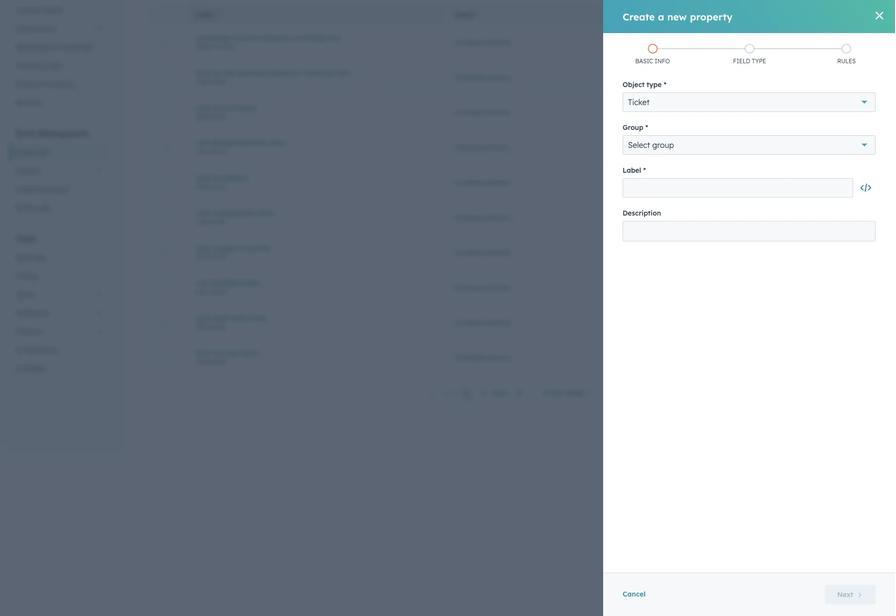 Task type: locate. For each thing, give the bounding box(es) containing it.
1 vertical spatial activity
[[214, 349, 240, 357]]

7 company activity from the top
[[454, 248, 511, 257]]

3 press to sort. element from the left
[[856, 11, 860, 19]]

picker down engagement
[[210, 218, 227, 225]]

next inside next button
[[492, 389, 508, 398]]

name
[[195, 11, 213, 18]]

5 company activity from the top
[[454, 178, 511, 187]]

0 horizontal spatial press to sort. element
[[478, 11, 482, 19]]

picker inside date of last meeting booked in meetings tool date picker
[[210, 78, 227, 85]]

audit logs
[[16, 203, 50, 212]]

1 vertical spatial &
[[41, 80, 46, 89]]

picker up booked
[[210, 113, 227, 120]]

3 activity from the top
[[487, 108, 511, 117]]

audit logs link
[[10, 199, 109, 217]]

& inside data management 'element'
[[40, 185, 45, 194]]

in right booking
[[286, 33, 293, 42]]

& right users
[[35, 6, 40, 15]]

1 inside pagination navigation
[[465, 389, 469, 398]]

picker down logged
[[210, 253, 227, 260]]

chatspot
[[16, 364, 46, 373]]

calling link
[[10, 267, 109, 285]]

in right booked
[[295, 68, 301, 77]]

2 company activity from the top
[[454, 73, 511, 82]]

3 company activity from the top
[[454, 108, 511, 117]]

press to sort. element right group
[[478, 11, 482, 19]]

10 activity from the top
[[487, 353, 511, 362]]

press to sort. element right by
[[689, 11, 693, 19]]

1 horizontal spatial next
[[492, 389, 508, 398]]

last inside last activity date date picker
[[195, 103, 210, 112]]

picker down open
[[210, 323, 227, 330]]

audit
[[16, 203, 33, 212]]

1 vertical spatial of
[[214, 68, 221, 77]]

consent
[[48, 80, 74, 89]]

press to sort. image right in
[[856, 11, 860, 18]]

& right privacy
[[41, 80, 46, 89]]

privacy & consent
[[16, 80, 74, 89]]

1 horizontal spatial 1
[[856, 108, 860, 117]]

1 button
[[856, 108, 860, 117], [462, 387, 472, 400]]

company
[[454, 38, 485, 46], [454, 73, 485, 82], [454, 108, 485, 117], [454, 143, 485, 152], [454, 178, 485, 187], [454, 213, 485, 222], [454, 248, 485, 257], [454, 283, 485, 292], [454, 318, 485, 327], [454, 353, 485, 362]]

tool inside date of last meeting booked in meetings tool date picker
[[337, 68, 350, 77]]

meetings
[[295, 33, 326, 42], [303, 68, 334, 77]]

company activity for date of last meeting booked in meetings tool
[[454, 73, 511, 82]]

in inside date of last meeting booked in meetings tool date picker
[[295, 68, 301, 77]]

engagement
[[212, 209, 255, 217]]

press to sort. element for used in
[[856, 11, 860, 19]]

press to sort. image
[[478, 11, 482, 18], [856, 11, 860, 18]]

company activity
[[454, 38, 511, 46], [454, 73, 511, 82], [454, 108, 511, 117], [454, 143, 511, 152], [454, 178, 511, 187], [454, 213, 511, 222], [454, 248, 511, 257], [454, 283, 511, 292], [454, 318, 511, 327], [454, 353, 511, 362]]

1 horizontal spatial of
[[233, 33, 240, 42]]

0 for picker
[[856, 213, 860, 222]]

activity for last activity date
[[487, 108, 511, 117]]

group button
[[442, 3, 638, 25]]

0 horizontal spatial in
[[286, 33, 293, 42]]

picker inside the last booked meeting date date picker
[[210, 148, 227, 155]]

6 hubspot from the top
[[649, 213, 678, 222]]

8 company activity from the top
[[454, 283, 511, 292]]

2 press to sort. image from the left
[[856, 11, 860, 18]]

0 horizontal spatial press to sort. image
[[478, 11, 482, 18]]

last inside last modified date date picker
[[195, 279, 210, 287]]

activity down last open task date date picker
[[214, 349, 240, 357]]

last contacted date picker
[[195, 174, 247, 190]]

0 vertical spatial in
[[286, 33, 293, 42]]

press to sort. image
[[689, 11, 693, 18]]

6 company from the top
[[454, 213, 485, 222]]

0
[[856, 38, 860, 46], [856, 143, 860, 152], [856, 178, 860, 187], [856, 213, 860, 222]]

8 activity from the top
[[487, 283, 511, 292]]

0 vertical spatial meetings
[[295, 33, 326, 42]]

last
[[242, 33, 254, 42], [223, 68, 235, 77]]

2 0 from the top
[[856, 143, 860, 152]]

call
[[240, 244, 253, 252]]

activity for last engagement date
[[487, 213, 511, 222]]

task
[[232, 314, 248, 322]]

9 activity from the top
[[487, 318, 511, 327]]

security
[[16, 98, 42, 107]]

1 horizontal spatial last
[[242, 33, 254, 42]]

2 company from the top
[[454, 73, 485, 82]]

meetings link
[[10, 248, 109, 267]]

2 last from the top
[[195, 138, 210, 147]]

1 vertical spatial in
[[295, 68, 301, 77]]

data
[[16, 128, 35, 138]]

last inside date of last meeting booked in meetings tool date picker
[[223, 68, 235, 77]]

line
[[214, 43, 224, 50]]

3 hubspot from the top
[[649, 108, 678, 117]]

3 company from the top
[[454, 108, 485, 117]]

objects
[[16, 166, 40, 175]]

activity for next activity date
[[487, 353, 511, 362]]

downloads
[[57, 43, 93, 52]]

1
[[856, 108, 860, 117], [465, 389, 469, 398]]

next down last open task date date picker
[[195, 349, 212, 357]]

0 horizontal spatial 1 button
[[462, 387, 472, 400]]

1 horizontal spatial press to sort. element
[[689, 11, 693, 19]]

security link
[[10, 93, 109, 112]]

1 vertical spatial next
[[492, 389, 508, 398]]

used in
[[828, 11, 853, 18]]

0 horizontal spatial 1
[[465, 389, 469, 398]]

meetings down 'name' button
[[295, 33, 326, 42]]

tab panel
[[142, 0, 880, 410]]

4 hubspot from the top
[[649, 143, 678, 152]]

of down "line"
[[214, 68, 221, 77]]

activity for last
[[212, 103, 238, 112]]

picker down the contacted
[[210, 183, 227, 190]]

picker down last open task date date picker
[[210, 358, 227, 365]]

5 picker from the top
[[210, 218, 227, 225]]

used in button
[[814, 3, 872, 25]]

last logged call date button
[[195, 244, 431, 252]]

0 for date
[[856, 143, 860, 152]]

7 picker from the top
[[210, 288, 227, 295]]

5 company from the top
[[454, 178, 485, 187]]

press to sort. image right group
[[478, 11, 482, 18]]

4 0 from the top
[[856, 213, 860, 222]]

6 company activity from the top
[[454, 213, 511, 222]]

0 horizontal spatial next
[[195, 349, 212, 357]]

last left booking
[[242, 33, 254, 42]]

code
[[45, 61, 61, 70]]

4 picker from the top
[[210, 183, 227, 190]]

company activity for last logged call date
[[454, 248, 511, 257]]

of inside campaign of last booking in meetings tool single-line text
[[233, 33, 240, 42]]

picker inside next activity date date picker
[[210, 358, 227, 365]]

& for export
[[40, 185, 45, 194]]

prev button
[[424, 387, 462, 400]]

last open task date date picker
[[195, 314, 266, 330]]

0 vertical spatial activity
[[212, 103, 238, 112]]

0 for in
[[856, 38, 860, 46]]

of
[[233, 33, 240, 42], [214, 68, 221, 77]]

marketing button
[[10, 304, 109, 322]]

picker down modified on the left top of the page
[[210, 288, 227, 295]]

0 vertical spatial &
[[35, 6, 40, 15]]

users & teams link
[[10, 1, 109, 19]]

tool down 'name' button
[[328, 33, 341, 42]]

picker down booked
[[210, 148, 227, 155]]

activity inside last activity date date picker
[[212, 103, 238, 112]]

press to sort. element inside used in button
[[856, 11, 860, 19]]

10 company activity from the top
[[454, 353, 511, 362]]

1 horizontal spatial 1 button
[[856, 108, 860, 117]]

picker inside last open task date date picker
[[210, 323, 227, 330]]

data management
[[16, 128, 88, 138]]

press to sort. element inside "created by" button
[[689, 11, 693, 19]]

tracking code link
[[10, 56, 109, 75]]

7 company from the top
[[454, 248, 485, 257]]

1 horizontal spatial in
[[295, 68, 301, 77]]

activity up booked
[[212, 103, 238, 112]]

4 last from the top
[[195, 209, 210, 217]]

2 vertical spatial &
[[40, 185, 45, 194]]

next
[[195, 349, 212, 357], [492, 389, 508, 398]]

next right "2"
[[492, 389, 508, 398]]

meeting
[[240, 138, 267, 147]]

activity for last logged call date
[[487, 248, 511, 257]]

1 0 from the top
[[856, 38, 860, 46]]

contacted
[[212, 174, 247, 182]]

0 vertical spatial 1 button
[[856, 108, 860, 117]]

4 company from the top
[[454, 143, 485, 152]]

2 horizontal spatial press to sort. element
[[856, 11, 860, 19]]

7 last from the top
[[195, 314, 210, 322]]

1 press to sort. element from the left
[[478, 11, 482, 19]]

created by
[[649, 11, 686, 18]]

9 picker from the top
[[210, 358, 227, 365]]

2 press to sort. element from the left
[[689, 11, 693, 19]]

3 last from the top
[[195, 174, 210, 182]]

10 per page
[[543, 388, 584, 397]]

last engagement date date picker
[[195, 209, 274, 225]]

assistants
[[25, 346, 58, 354]]

1 company from the top
[[454, 38, 485, 46]]

users
[[16, 6, 34, 15]]

company activity for last modified date
[[454, 283, 511, 292]]

last inside last engagement date date picker
[[195, 209, 210, 217]]

0 vertical spatial tool
[[328, 33, 341, 42]]

1 vertical spatial last
[[223, 68, 235, 77]]

last for last activity date
[[195, 103, 210, 112]]

press to sort. element inside group button
[[478, 11, 482, 19]]

last inside campaign of last booking in meetings tool single-line text
[[242, 33, 254, 42]]

5 activity from the top
[[487, 178, 511, 187]]

3 picker from the top
[[210, 148, 227, 155]]

0 horizontal spatial last
[[223, 68, 235, 77]]

0 vertical spatial last
[[242, 33, 254, 42]]

company for last logged call date
[[454, 248, 485, 257]]

tool down campaign of last booking in meetings tool button
[[337, 68, 350, 77]]

5 hubspot from the top
[[649, 178, 678, 187]]

5 last from the top
[[195, 244, 210, 252]]

0 vertical spatial next
[[195, 349, 212, 357]]

press to sort. element for created by
[[689, 11, 693, 19]]

1 picker from the top
[[210, 78, 227, 85]]

1 company activity from the top
[[454, 38, 511, 46]]

picker up last activity date date picker on the top of page
[[210, 78, 227, 85]]

& left export in the left of the page
[[40, 185, 45, 194]]

press to sort. image inside group button
[[478, 11, 482, 18]]

press to sort. element right in
[[856, 11, 860, 19]]

booked
[[267, 68, 293, 77]]

0 vertical spatial 1
[[856, 108, 860, 117]]

tab panel containing campaign of last booking in meetings tool
[[142, 0, 880, 410]]

1 last from the top
[[195, 103, 210, 112]]

of inside date of last meeting booked in meetings tool date picker
[[214, 68, 221, 77]]

9 company activity from the top
[[454, 318, 511, 327]]

2 hubspot from the top
[[649, 73, 678, 82]]

last
[[195, 103, 210, 112], [195, 138, 210, 147], [195, 174, 210, 182], [195, 209, 210, 217], [195, 244, 210, 252], [195, 279, 210, 287], [195, 314, 210, 322]]

6 picker from the top
[[210, 253, 227, 260]]

meetings down campaign of last booking in meetings tool button
[[303, 68, 334, 77]]

0 vertical spatial of
[[233, 33, 240, 42]]

activity for last booked meeting date
[[487, 143, 511, 152]]

1 press to sort. image from the left
[[478, 11, 482, 18]]

marketplace
[[16, 43, 55, 52]]

company activity for last activity date
[[454, 108, 511, 117]]

press to sort. element
[[478, 11, 482, 19], [689, 11, 693, 19], [856, 11, 860, 19]]

hubspot for date of last meeting booked in meetings tool
[[649, 73, 678, 82]]

6 last from the top
[[195, 279, 210, 287]]

next inside next activity date date picker
[[195, 349, 212, 357]]

date
[[195, 68, 212, 77], [195, 78, 209, 85], [240, 103, 256, 112], [195, 113, 209, 120], [269, 138, 286, 147], [195, 148, 209, 155], [195, 183, 209, 190], [257, 209, 274, 217], [195, 218, 209, 225], [255, 244, 271, 252], [195, 253, 209, 260], [244, 279, 260, 287], [195, 288, 209, 295], [250, 314, 266, 322], [195, 323, 209, 330], [242, 349, 258, 357], [195, 358, 209, 365]]

last left meeting
[[223, 68, 235, 77]]

8 picker from the top
[[210, 323, 227, 330]]

6 activity from the top
[[487, 213, 511, 222]]

1 vertical spatial tool
[[337, 68, 350, 77]]

company for last activity date
[[454, 108, 485, 117]]

created
[[649, 11, 676, 18]]

last inside the last booked meeting date date picker
[[195, 138, 210, 147]]

2 picker from the top
[[210, 113, 227, 120]]

activity inside next activity date date picker
[[214, 349, 240, 357]]

press to sort. image inside used in button
[[856, 11, 860, 18]]

tool inside campaign of last booking in meetings tool single-line text
[[328, 33, 341, 42]]

9 company from the top
[[454, 318, 485, 327]]

&
[[35, 6, 40, 15], [41, 80, 46, 89], [40, 185, 45, 194]]

7 activity from the top
[[487, 248, 511, 257]]

2 button
[[478, 387, 488, 400]]

properties
[[16, 148, 48, 157]]

1 activity from the top
[[487, 38, 511, 46]]

1 vertical spatial 1
[[465, 389, 469, 398]]

8 company from the top
[[454, 283, 485, 292]]

1 hubspot from the top
[[649, 38, 678, 46]]

0 horizontal spatial of
[[214, 68, 221, 77]]

last for last modified date
[[195, 279, 210, 287]]

integrations button
[[10, 19, 109, 38]]

2 activity from the top
[[487, 73, 511, 82]]

4 company activity from the top
[[454, 143, 511, 152]]

website button
[[10, 322, 109, 341]]

tool
[[328, 33, 341, 42], [337, 68, 350, 77]]

activity for last contacted
[[487, 178, 511, 187]]

4 activity from the top
[[487, 143, 511, 152]]

1 horizontal spatial press to sort. image
[[856, 11, 860, 18]]

last activity date button
[[195, 103, 431, 112]]

last inside last open task date date picker
[[195, 314, 210, 322]]

marketing
[[16, 309, 48, 317]]

last contacted button
[[195, 174, 431, 182]]

activity
[[212, 103, 238, 112], [214, 349, 240, 357]]

website
[[16, 327, 41, 336]]

calling
[[16, 272, 37, 280]]

company for last open task date
[[454, 318, 485, 327]]

activity
[[487, 38, 511, 46], [487, 73, 511, 82], [487, 108, 511, 117], [487, 143, 511, 152], [487, 178, 511, 187], [487, 213, 511, 222], [487, 248, 511, 257], [487, 283, 511, 292], [487, 318, 511, 327], [487, 353, 511, 362]]

activity for last open task date
[[487, 318, 511, 327]]

last inside last logged call date date picker
[[195, 244, 210, 252]]

last inside "last contacted date picker"
[[195, 174, 210, 182]]

users & teams
[[16, 6, 63, 15]]

1 vertical spatial meetings
[[303, 68, 334, 77]]

of up the text
[[233, 33, 240, 42]]

10 company from the top
[[454, 353, 485, 362]]



Task type: describe. For each thing, give the bounding box(es) containing it.
next activity date button
[[195, 349, 431, 357]]

picker inside last logged call date date picker
[[210, 253, 227, 260]]

next for next
[[492, 389, 508, 398]]

last modified date date picker
[[195, 279, 260, 295]]

last for last logged call date
[[195, 244, 210, 252]]

single-
[[195, 43, 214, 50]]

chatspot link
[[10, 359, 109, 378]]

company activity for last engagement date
[[454, 213, 511, 222]]

privacy & consent link
[[10, 75, 109, 93]]

properties link
[[10, 143, 109, 162]]

meetings inside campaign of last booking in meetings tool single-line text
[[295, 33, 326, 42]]

per
[[553, 388, 565, 397]]

logs
[[34, 203, 50, 212]]

next for next activity date date picker
[[195, 349, 212, 357]]

last engagement date button
[[195, 209, 431, 217]]

hubspot for last engagement date
[[649, 213, 678, 222]]

modified
[[212, 279, 242, 287]]

last activity date date picker
[[195, 103, 256, 120]]

by
[[678, 11, 686, 18]]

last modified date button
[[195, 279, 431, 287]]

& for teams
[[35, 6, 40, 15]]

import & export link
[[10, 180, 109, 199]]

group
[[454, 11, 475, 18]]

1 vertical spatial 1 button
[[462, 387, 472, 400]]

company for last contacted
[[454, 178, 485, 187]]

integrations
[[16, 24, 55, 33]]

company activity for campaign of last booking in meetings tool
[[454, 38, 511, 46]]

management
[[37, 128, 88, 138]]

date inside "last contacted date picker"
[[195, 183, 209, 190]]

campaign of last booking in meetings tool button
[[195, 33, 431, 42]]

booking
[[256, 33, 284, 42]]

last logged call date date picker
[[195, 244, 271, 260]]

last for booking
[[242, 33, 254, 42]]

activity for date of last meeting booked in meetings tool
[[487, 73, 511, 82]]

open
[[212, 314, 230, 322]]

export
[[47, 185, 68, 194]]

picker inside last activity date date picker
[[210, 113, 227, 120]]

press to sort. element for group
[[478, 11, 482, 19]]

date of last meeting booked in meetings tool button
[[195, 68, 431, 77]]

in inside campaign of last booking in meetings tool single-line text
[[286, 33, 293, 42]]

logged
[[212, 244, 238, 252]]

ai
[[16, 346, 23, 354]]

next button
[[488, 387, 529, 400]]

2
[[481, 389, 485, 398]]

10 per page button
[[537, 383, 597, 403]]

3 0 from the top
[[856, 178, 860, 187]]

meetings inside date of last meeting booked in meetings tool date picker
[[303, 68, 334, 77]]

company for last booked meeting date
[[454, 143, 485, 152]]

created by button
[[638, 3, 814, 25]]

in
[[846, 11, 853, 18]]

tracking code
[[16, 61, 61, 70]]

company activity for last booked meeting date
[[454, 143, 511, 152]]

company for next activity date
[[454, 353, 485, 362]]

last for last booked meeting date
[[195, 138, 210, 147]]

last open task date button
[[195, 314, 431, 322]]

ascending sort. press to sort descending. image
[[216, 11, 219, 18]]

company for last modified date
[[454, 283, 485, 292]]

last for last engagement date
[[195, 209, 210, 217]]

hubspot for campaign of last booking in meetings tool
[[649, 38, 678, 46]]

hubspot for last contacted
[[649, 178, 678, 187]]

company for campaign of last booking in meetings tool
[[454, 38, 485, 46]]

page
[[567, 388, 584, 397]]

picker inside last modified date date picker
[[210, 288, 227, 295]]

company activity for last contacted
[[454, 178, 511, 187]]

last for meeting
[[223, 68, 235, 77]]

ai assistants link
[[10, 341, 109, 359]]

& for consent
[[41, 80, 46, 89]]

last booked meeting date button
[[195, 138, 431, 147]]

date of last meeting booked in meetings tool date picker
[[195, 68, 350, 85]]

hubspot for last booked meeting date
[[649, 143, 678, 152]]

prev
[[443, 389, 458, 398]]

next activity date date picker
[[195, 349, 258, 365]]

company for date of last meeting booked in meetings tool
[[454, 73, 485, 82]]

meetings
[[16, 253, 45, 262]]

inbox button
[[10, 285, 109, 304]]

campaign
[[195, 33, 231, 42]]

of for date
[[214, 68, 221, 77]]

last for last open task date
[[195, 314, 210, 322]]

last for last contacted
[[195, 174, 210, 182]]

teams
[[42, 6, 63, 15]]

company activity for next activity date
[[454, 353, 511, 362]]

inbox
[[16, 290, 34, 299]]

hubspot for last activity date
[[649, 108, 678, 117]]

campaign of last booking in meetings tool single-line text
[[195, 33, 341, 50]]

company activity for last open task date
[[454, 318, 511, 327]]

ascending sort. press to sort descending. element
[[216, 11, 219, 19]]

text
[[225, 43, 236, 50]]

name button
[[184, 3, 442, 25]]

tracking
[[16, 61, 43, 70]]

tools
[[16, 234, 36, 243]]

of for campaign
[[233, 33, 240, 42]]

ai assistants
[[16, 346, 58, 354]]

company for last engagement date
[[454, 213, 485, 222]]

press to sort. image for used in
[[856, 11, 860, 18]]

booked
[[212, 138, 238, 147]]

picker inside last engagement date date picker
[[210, 218, 227, 225]]

privacy
[[16, 80, 39, 89]]

marketplace downloads link
[[10, 38, 109, 56]]

objects button
[[10, 162, 109, 180]]

press to sort. image for group
[[478, 11, 482, 18]]

last booked meeting date date picker
[[195, 138, 286, 155]]

tools element
[[10, 233, 109, 378]]

10
[[543, 388, 551, 397]]

activity for campaign of last booking in meetings tool
[[487, 38, 511, 46]]

used
[[828, 11, 844, 18]]

data management element
[[10, 128, 109, 217]]

activity for next
[[214, 349, 240, 357]]

pagination navigation
[[424, 387, 529, 400]]

picker inside "last contacted date picker"
[[210, 183, 227, 190]]

meeting
[[237, 68, 265, 77]]

activity for last modified date
[[487, 283, 511, 292]]

import
[[16, 185, 38, 194]]



Task type: vqa. For each thing, say whether or not it's contained in the screenshot.


